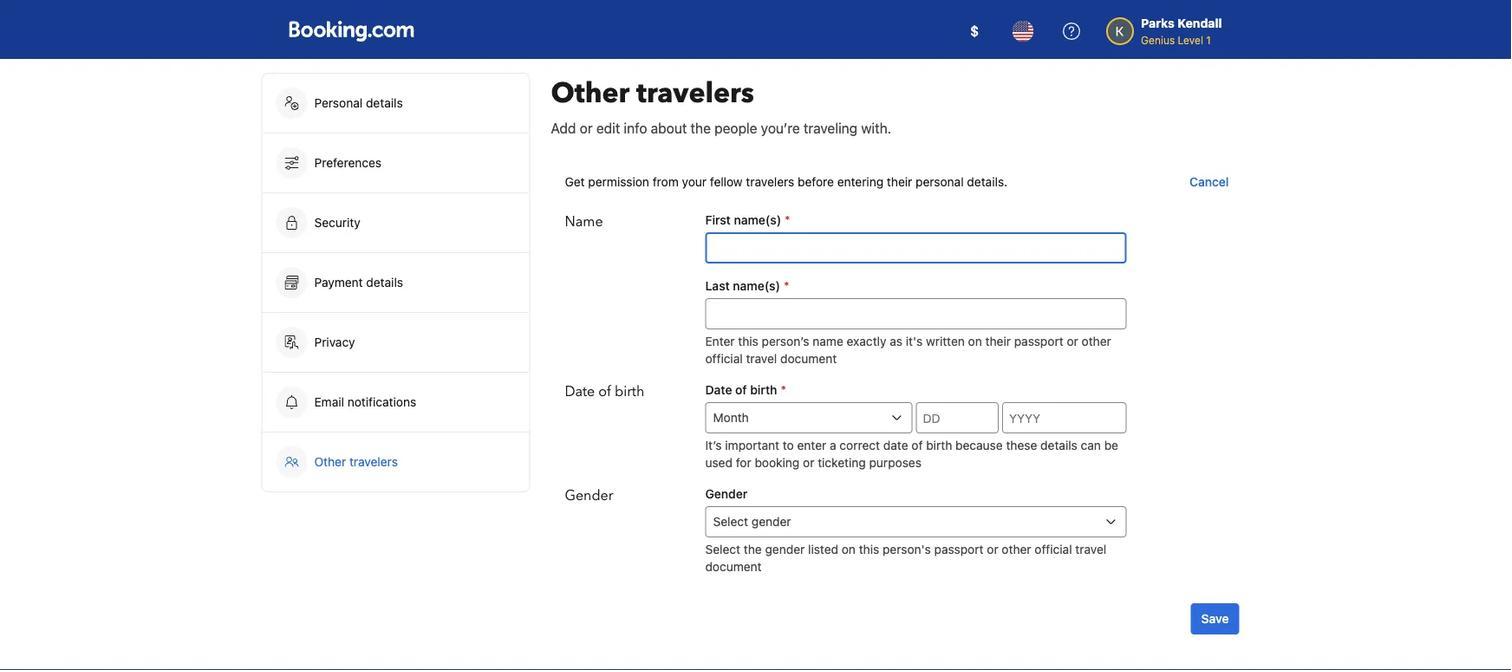 Task type: describe. For each thing, give the bounding box(es) containing it.
select the gender listed on this person's passport or other official travel document
[[705, 542, 1106, 574]]

payment details link
[[262, 253, 529, 312]]

$
[[970, 23, 979, 39]]

last name(s) *
[[705, 279, 789, 293]]

personal details
[[314, 96, 403, 110]]

your
[[682, 175, 707, 189]]

other inside select the gender listed on this person's passport or other official travel document
[[1002, 542, 1031, 557]]

2 gender from the left
[[705, 487, 748, 501]]

gender
[[765, 542, 805, 557]]

add
[[551, 120, 576, 137]]

personal
[[916, 175, 964, 189]]

listed
[[808, 542, 838, 557]]

from
[[653, 175, 679, 189]]

can
[[1081, 438, 1101, 453]]

details.
[[967, 175, 1008, 189]]

select the gender listed on this person's passport or other official travel document alert
[[705, 541, 1127, 576]]

enter
[[797, 438, 827, 453]]

details for payment details
[[366, 275, 403, 290]]

2 vertical spatial *
[[781, 383, 786, 397]]

official inside select the gender listed on this person's passport or other official travel document
[[1035, 542, 1072, 557]]

it's
[[906, 334, 923, 349]]

cancel
[[1190, 175, 1229, 189]]

security link
[[262, 193, 529, 252]]

privacy link
[[262, 313, 529, 372]]

date
[[883, 438, 908, 453]]

get permission from your fellow travelers before entering their personal details.
[[565, 175, 1008, 189]]

person's
[[883, 542, 931, 557]]

or inside enter this person's name exactly as it's written on their passport or other official travel document
[[1067, 334, 1078, 349]]

you're
[[761, 120, 800, 137]]

people
[[715, 120, 757, 137]]

booking
[[755, 456, 800, 470]]

email notifications link
[[262, 373, 529, 432]]

traveling
[[804, 120, 858, 137]]

exactly
[[847, 334, 887, 349]]

document inside select the gender listed on this person's passport or other official travel document
[[705, 560, 762, 574]]

1 gender from the left
[[565, 486, 613, 505]]

travelers for other travelers add or edit info about the people you're traveling with.
[[636, 75, 754, 112]]

other travelers add or edit info about the people you're traveling with.
[[551, 75, 891, 137]]

1 vertical spatial travelers
[[746, 175, 794, 189]]

of inside it's important to enter a correct date of birth because these details can be used for booking or ticketing purposes
[[912, 438, 923, 453]]

be
[[1104, 438, 1118, 453]]

it's important to enter a correct date of birth because these details can be used for booking or ticketing purposes alert
[[705, 437, 1127, 472]]

their inside enter this person's name exactly as it's written on their passport or other official travel document
[[985, 334, 1011, 349]]

this inside select the gender listed on this person's passport or other official travel document
[[859, 542, 879, 557]]

on inside enter this person's name exactly as it's written on their passport or other official travel document
[[968, 334, 982, 349]]

birth for date of birth *
[[750, 383, 777, 397]]

edit
[[596, 120, 620, 137]]

fellow
[[710, 175, 743, 189]]

it's
[[705, 438, 722, 453]]

date of birth *
[[705, 383, 786, 397]]

$ button
[[954, 10, 995, 52]]

other travelers
[[314, 455, 398, 469]]

details inside it's important to enter a correct date of birth because these details can be used for booking or ticketing purposes
[[1041, 438, 1078, 453]]

first name(s) *
[[705, 213, 790, 227]]

security
[[314, 215, 360, 230]]

on inside select the gender listed on this person's passport or other official travel document
[[842, 542, 856, 557]]

0 horizontal spatial their
[[887, 175, 912, 189]]

travelers for other travelers
[[349, 455, 398, 469]]

other inside enter this person's name exactly as it's written on their passport or other official travel document
[[1082, 334, 1111, 349]]

with.
[[861, 120, 891, 137]]

permission
[[588, 175, 649, 189]]

person's
[[762, 334, 809, 349]]



Task type: locate. For each thing, give the bounding box(es) containing it.
0 vertical spatial *
[[785, 213, 790, 227]]

0 horizontal spatial date
[[565, 382, 595, 401]]

privacy
[[314, 335, 355, 349]]

1 vertical spatial travel
[[1075, 542, 1106, 557]]

official
[[705, 352, 743, 366], [1035, 542, 1072, 557]]

or left edit
[[580, 120, 593, 137]]

as
[[890, 334, 903, 349]]

document
[[780, 352, 837, 366], [705, 560, 762, 574]]

0 vertical spatial details
[[366, 96, 403, 110]]

preferences
[[314, 156, 382, 170]]

0 horizontal spatial official
[[705, 352, 743, 366]]

date
[[565, 382, 595, 401], [705, 383, 732, 397]]

or down enter
[[803, 456, 814, 470]]

name
[[813, 334, 843, 349]]

correct
[[840, 438, 880, 453]]

travelers
[[636, 75, 754, 112], [746, 175, 794, 189], [349, 455, 398, 469]]

1 horizontal spatial the
[[744, 542, 762, 557]]

1 vertical spatial document
[[705, 560, 762, 574]]

name(s) for last name(s)
[[733, 279, 780, 293]]

1 vertical spatial details
[[366, 275, 403, 290]]

0 vertical spatial other
[[1082, 334, 1111, 349]]

document inside enter this person's name exactly as it's written on their passport or other official travel document
[[780, 352, 837, 366]]

written
[[926, 334, 965, 349]]

about
[[651, 120, 687, 137]]

1 horizontal spatial their
[[985, 334, 1011, 349]]

save button
[[1191, 603, 1239, 635]]

enter this person's name exactly as it's written on their passport or other official travel document alert
[[705, 333, 1127, 368]]

1 horizontal spatial this
[[859, 542, 879, 557]]

details right personal
[[366, 96, 403, 110]]

genius
[[1141, 34, 1175, 46]]

2 horizontal spatial birth
[[926, 438, 952, 453]]

the inside other travelers add or edit info about the people you're traveling with.
[[691, 120, 711, 137]]

1 vertical spatial name(s)
[[733, 279, 780, 293]]

1 vertical spatial passport
[[934, 542, 984, 557]]

select
[[705, 542, 741, 557]]

the right select
[[744, 542, 762, 557]]

0 horizontal spatial this
[[738, 334, 759, 349]]

of for date of birth *
[[735, 383, 747, 397]]

1 vertical spatial on
[[842, 542, 856, 557]]

details right "payment"
[[366, 275, 403, 290]]

*
[[785, 213, 790, 227], [784, 279, 789, 293], [781, 383, 786, 397]]

on right written
[[968, 334, 982, 349]]

other up edit
[[551, 75, 630, 112]]

travelers right fellow
[[746, 175, 794, 189]]

kendall
[[1178, 16, 1222, 30]]

their
[[887, 175, 912, 189], [985, 334, 1011, 349]]

0 vertical spatial the
[[691, 120, 711, 137]]

travelers up the about
[[636, 75, 754, 112]]

purposes
[[869, 456, 922, 470]]

used
[[705, 456, 733, 470]]

these
[[1006, 438, 1037, 453]]

0 horizontal spatial birth
[[615, 382, 644, 401]]

* up person's
[[784, 279, 789, 293]]

or inside select the gender listed on this person's passport or other official travel document
[[987, 542, 998, 557]]

* for first name(s) *
[[785, 213, 790, 227]]

this right enter
[[738, 334, 759, 349]]

level
[[1178, 34, 1203, 46]]

1 vertical spatial *
[[784, 279, 789, 293]]

1 horizontal spatial travel
[[1075, 542, 1106, 557]]

details for personal details
[[366, 96, 403, 110]]

1 vertical spatial the
[[744, 542, 762, 557]]

1 vertical spatial other
[[314, 455, 346, 469]]

passport right person's
[[934, 542, 984, 557]]

or inside other travelers add or edit info about the people you're traveling with.
[[580, 120, 593, 137]]

1 horizontal spatial passport
[[1014, 334, 1064, 349]]

document down the name
[[780, 352, 837, 366]]

name(s)
[[734, 213, 781, 227], [733, 279, 780, 293]]

other travelers link
[[262, 433, 529, 492]]

0 horizontal spatial travel
[[746, 352, 777, 366]]

0 vertical spatial on
[[968, 334, 982, 349]]

it's important to enter a correct date of birth because these details can be used for booking or ticketing purposes
[[705, 438, 1118, 470]]

0 horizontal spatial passport
[[934, 542, 984, 557]]

info
[[624, 120, 647, 137]]

enter this person's name exactly as it's written on their passport or other official travel document
[[705, 334, 1111, 366]]

travelers down notifications at the bottom of page
[[349, 455, 398, 469]]

passport
[[1014, 334, 1064, 349], [934, 542, 984, 557]]

2 vertical spatial details
[[1041, 438, 1078, 453]]

on
[[968, 334, 982, 349], [842, 542, 856, 557]]

the right the about
[[691, 120, 711, 137]]

personal details link
[[262, 74, 529, 133]]

the
[[691, 120, 711, 137], [744, 542, 762, 557]]

1 vertical spatial this
[[859, 542, 879, 557]]

email
[[314, 395, 344, 409]]

other
[[1082, 334, 1111, 349], [1002, 542, 1031, 557]]

first
[[705, 213, 731, 227]]

details down enter your birth year using four digits telephone field
[[1041, 438, 1078, 453]]

because
[[956, 438, 1003, 453]]

1 horizontal spatial official
[[1035, 542, 1072, 557]]

1 horizontal spatial other
[[551, 75, 630, 112]]

passport inside enter this person's name exactly as it's written on their passport or other official travel document
[[1014, 334, 1064, 349]]

of for date of birth
[[598, 382, 611, 401]]

other for other travelers add or edit info about the people you're traveling with.
[[551, 75, 630, 112]]

name(s) right last at top left
[[733, 279, 780, 293]]

1 horizontal spatial date
[[705, 383, 732, 397]]

0 vertical spatial official
[[705, 352, 743, 366]]

1 horizontal spatial gender
[[705, 487, 748, 501]]

0 vertical spatial name(s)
[[734, 213, 781, 227]]

other down email
[[314, 455, 346, 469]]

to
[[783, 438, 794, 453]]

other for other travelers
[[314, 455, 346, 469]]

2 horizontal spatial of
[[912, 438, 923, 453]]

date for date of birth
[[565, 382, 595, 401]]

1 date from the left
[[565, 382, 595, 401]]

0 vertical spatial passport
[[1014, 334, 1064, 349]]

2 vertical spatial travelers
[[349, 455, 398, 469]]

* down person's
[[781, 383, 786, 397]]

this
[[738, 334, 759, 349], [859, 542, 879, 557]]

before
[[798, 175, 834, 189]]

on right listed
[[842, 542, 856, 557]]

name
[[565, 212, 603, 231]]

this left person's
[[859, 542, 879, 557]]

ticketing
[[818, 456, 866, 470]]

1 vertical spatial official
[[1035, 542, 1072, 557]]

1 horizontal spatial document
[[780, 352, 837, 366]]

1 horizontal spatial of
[[735, 383, 747, 397]]

1 vertical spatial their
[[985, 334, 1011, 349]]

email notifications
[[314, 395, 416, 409]]

date for date of birth *
[[705, 383, 732, 397]]

0 horizontal spatial the
[[691, 120, 711, 137]]

the inside select the gender listed on this person's passport or other official travel document
[[744, 542, 762, 557]]

name(s) for first name(s)
[[734, 213, 781, 227]]

payment details
[[314, 275, 406, 290]]

payment
[[314, 275, 363, 290]]

0 vertical spatial document
[[780, 352, 837, 366]]

birth
[[615, 382, 644, 401], [750, 383, 777, 397], [926, 438, 952, 453]]

0 vertical spatial travel
[[746, 352, 777, 366]]

birth for date of birth
[[615, 382, 644, 401]]

1 horizontal spatial birth
[[750, 383, 777, 397]]

* down get permission from your fellow travelers before entering their personal details.
[[785, 213, 790, 227]]

for
[[736, 456, 751, 470]]

other
[[551, 75, 630, 112], [314, 455, 346, 469]]

0 horizontal spatial other
[[314, 455, 346, 469]]

1
[[1206, 34, 1211, 46]]

travel
[[746, 352, 777, 366], [1075, 542, 1106, 557]]

None field
[[705, 232, 1127, 264], [705, 298, 1127, 329], [705, 232, 1127, 264], [705, 298, 1127, 329]]

parks kendall genius level 1
[[1141, 16, 1222, 46]]

* for last name(s) *
[[784, 279, 789, 293]]

Enter your birth date using two digits telephone field
[[916, 402, 999, 434]]

important
[[725, 438, 779, 453]]

official inside enter this person's name exactly as it's written on their passport or other official travel document
[[705, 352, 743, 366]]

entering
[[837, 175, 884, 189]]

details
[[366, 96, 403, 110], [366, 275, 403, 290], [1041, 438, 1078, 453]]

travelers inside other travelers add or edit info about the people you're traveling with.
[[636, 75, 754, 112]]

date of birth
[[565, 382, 644, 401]]

birth inside it's important to enter a correct date of birth because these details can be used for booking or ticketing purposes
[[926, 438, 952, 453]]

0 vertical spatial this
[[738, 334, 759, 349]]

or up enter your birth year using four digits telephone field
[[1067, 334, 1078, 349]]

passport up enter your birth year using four digits telephone field
[[1014, 334, 1064, 349]]

notifications
[[347, 395, 416, 409]]

Enter your birth year using four digits telephone field
[[1002, 402, 1127, 434]]

last
[[705, 279, 730, 293]]

or inside it's important to enter a correct date of birth because these details can be used for booking or ticketing purposes
[[803, 456, 814, 470]]

document down select
[[705, 560, 762, 574]]

travel inside select the gender listed on this person's passport or other official travel document
[[1075, 542, 1106, 557]]

0 horizontal spatial on
[[842, 542, 856, 557]]

passport inside select the gender listed on this person's passport or other official travel document
[[934, 542, 984, 557]]

enter
[[705, 334, 735, 349]]

personal
[[314, 96, 363, 110]]

or right person's
[[987, 542, 998, 557]]

1 horizontal spatial on
[[968, 334, 982, 349]]

get
[[565, 175, 585, 189]]

1 vertical spatial other
[[1002, 542, 1031, 557]]

gender
[[565, 486, 613, 505], [705, 487, 748, 501]]

travelers inside other travelers link
[[349, 455, 398, 469]]

0 horizontal spatial other
[[1002, 542, 1031, 557]]

0 vertical spatial their
[[887, 175, 912, 189]]

a
[[830, 438, 836, 453]]

1 horizontal spatial other
[[1082, 334, 1111, 349]]

their right written
[[985, 334, 1011, 349]]

this inside enter this person's name exactly as it's written on their passport or other official travel document
[[738, 334, 759, 349]]

of
[[598, 382, 611, 401], [735, 383, 747, 397], [912, 438, 923, 453]]

other inside other travelers add or edit info about the people you're traveling with.
[[551, 75, 630, 112]]

preferences link
[[262, 134, 529, 192]]

0 horizontal spatial of
[[598, 382, 611, 401]]

0 vertical spatial other
[[551, 75, 630, 112]]

their right entering
[[887, 175, 912, 189]]

cancel button
[[1183, 166, 1236, 198]]

parks
[[1141, 16, 1175, 30]]

save
[[1201, 612, 1229, 626]]

0 horizontal spatial gender
[[565, 486, 613, 505]]

name(s) right first
[[734, 213, 781, 227]]

2 date from the left
[[705, 383, 732, 397]]

travel inside enter this person's name exactly as it's written on their passport or other official travel document
[[746, 352, 777, 366]]

0 horizontal spatial document
[[705, 560, 762, 574]]

0 vertical spatial travelers
[[636, 75, 754, 112]]



Task type: vqa. For each thing, say whether or not it's contained in the screenshot.
Enter your email address "email field"
no



